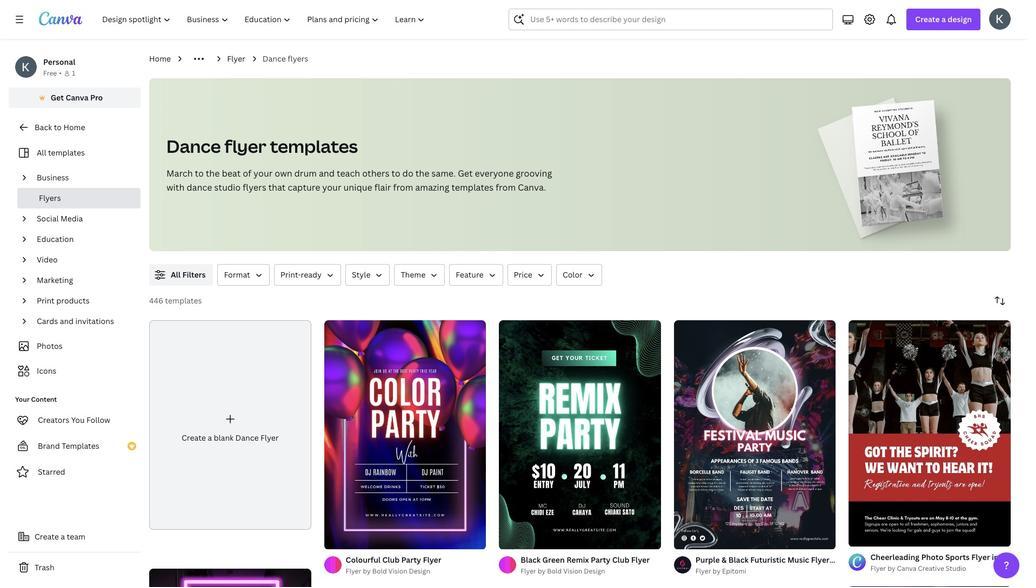Task type: vqa. For each thing, say whether or not it's contained in the screenshot.
2nd from from the right
yes



Task type: describe. For each thing, give the bounding box(es) containing it.
0 horizontal spatial your
[[254, 168, 273, 179]]

colourful club party flyer flyer by bold vision design
[[346, 555, 441, 576]]

business
[[37, 172, 69, 183]]

party inside the colourful club party flyer flyer by bold vision design
[[401, 555, 421, 565]]

design
[[948, 14, 972, 24]]

march
[[166, 168, 193, 179]]

education link
[[32, 229, 134, 250]]

cheerleading
[[870, 553, 920, 563]]

epitomi
[[722, 567, 746, 576]]

print products link
[[32, 291, 134, 311]]

get inside button
[[51, 92, 64, 103]]

black green remix party club flyer link
[[521, 555, 650, 566]]

futuristic
[[750, 555, 786, 565]]

black inside the purple & black futuristic music flyer portrait flyer by epitomi
[[729, 555, 749, 565]]

by inside the purple & black futuristic music flyer portrait flyer by epitomi
[[713, 567, 721, 576]]

capture
[[288, 182, 320, 194]]

style
[[352, 270, 371, 280]]

you
[[71, 415, 85, 425]]

black inside black green remix party club flyer flyer by bold vision design
[[521, 555, 541, 565]]

dance for dance flyers
[[263, 54, 286, 64]]

video
[[37, 255, 58, 265]]

canva.
[[518, 182, 546, 194]]

create a team button
[[9, 526, 141, 548]]

portrait
[[831, 555, 860, 565]]

grooving
[[516, 168, 552, 179]]

your content
[[15, 395, 57, 404]]

photos link
[[15, 336, 134, 357]]

icons
[[37, 366, 56, 376]]

flyers
[[39, 193, 61, 203]]

music party event flyer image
[[149, 569, 311, 588]]

amazing
[[415, 182, 449, 194]]

social media
[[37, 214, 83, 224]]

free
[[43, 69, 57, 78]]

colourful club party flyer image
[[324, 321, 486, 550]]

ready
[[301, 270, 322, 280]]

2 the from the left
[[416, 168, 429, 179]]

flyers inside march to the beat of your own drum and teach others to do the same. get everyone grooving with dance studio flyers that capture your unique flair from amazing templates from canva.
[[243, 182, 266, 194]]

get inside march to the beat of your own drum and teach others to do the same. get everyone grooving with dance studio flyers that capture your unique flair from amazing templates from canva.
[[458, 168, 473, 179]]

others
[[362, 168, 389, 179]]

team
[[67, 532, 85, 542]]

Search search field
[[530, 9, 826, 30]]

photos
[[37, 341, 63, 351]]

446
[[149, 296, 163, 306]]

1 vertical spatial of
[[861, 534, 867, 542]]

cheerleading photo sports flyer in red black white color block style image
[[849, 320, 1011, 547]]

march to the beat of your own drum and teach others to do the same. get everyone grooving with dance studio flyers that capture your unique flair from amazing templates from canva.
[[166, 168, 552, 194]]

create a design
[[915, 14, 972, 24]]

format
[[224, 270, 250, 280]]

purple & black futuristic music flyer portrait flyer by epitomi
[[696, 555, 860, 576]]

everyone
[[475, 168, 514, 179]]

get canva pro
[[51, 92, 103, 103]]

creative
[[918, 565, 944, 574]]

all templates
[[37, 148, 85, 158]]

templates down the all filters button
[[165, 296, 202, 306]]

color
[[563, 270, 583, 280]]

flair
[[374, 182, 391, 194]]

marketing link
[[32, 270, 134, 291]]

teach
[[337, 168, 360, 179]]

green
[[542, 555, 565, 565]]

2
[[868, 534, 872, 542]]

photo
[[921, 553, 944, 563]]

all filters button
[[149, 264, 213, 286]]

print-
[[280, 270, 301, 280]]

kendall parks image
[[989, 8, 1011, 30]]

free •
[[43, 69, 62, 78]]

colourful club party flyer link
[[346, 555, 441, 566]]

beat
[[222, 168, 241, 179]]

dance
[[187, 182, 212, 194]]

brand
[[38, 441, 60, 451]]

follow
[[86, 415, 110, 425]]

education
[[37, 234, 74, 244]]

templates down back to home
[[48, 148, 85, 158]]

black green remix party club flyer flyer by bold vision design
[[521, 555, 650, 576]]

theme button
[[394, 264, 445, 286]]

1 the from the left
[[206, 168, 220, 179]]

do
[[402, 168, 413, 179]]

color button
[[556, 264, 602, 286]]

all for all filters
[[171, 270, 181, 280]]

your
[[15, 395, 30, 404]]

1 of 2
[[856, 534, 872, 542]]

print-ready button
[[274, 264, 341, 286]]

and inside march to the beat of your own drum and teach others to do the same. get everyone grooving with dance studio flyers that capture your unique flair from amazing templates from canva.
[[319, 168, 335, 179]]

media
[[61, 214, 83, 224]]

dance flyers
[[263, 54, 308, 64]]

all templates link
[[15, 143, 134, 163]]

by inside the colourful club party flyer flyer by bold vision design
[[363, 567, 371, 576]]

cheerleading photo sports flyer in red bla link
[[870, 552, 1028, 564]]

feature
[[456, 270, 484, 280]]

creators
[[38, 415, 69, 425]]

get canva pro button
[[9, 88, 141, 108]]

club inside the colourful club party flyer flyer by bold vision design
[[382, 555, 400, 565]]

templates up drum
[[270, 135, 358, 158]]

a for blank
[[208, 433, 212, 443]]

a for team
[[61, 532, 65, 542]]

cheerleading photo sports flyer in red bla flyer by canva creative studio
[[870, 553, 1028, 574]]

back to home
[[35, 122, 85, 132]]

own
[[275, 168, 292, 179]]

by inside cheerleading photo sports flyer in red bla flyer by canva creative studio
[[888, 565, 895, 574]]

446 templates
[[149, 296, 202, 306]]

social media link
[[32, 209, 134, 229]]

to for the
[[195, 168, 204, 179]]

icons link
[[15, 361, 134, 382]]

print products
[[37, 296, 90, 306]]

0 horizontal spatial and
[[60, 316, 74, 326]]

create a team
[[35, 532, 85, 542]]

with
[[166, 182, 185, 194]]

canva inside cheerleading photo sports flyer in red bla flyer by canva creative studio
[[897, 565, 916, 574]]

create a blank dance flyer element
[[149, 321, 311, 530]]

style button
[[345, 264, 390, 286]]



Task type: locate. For each thing, give the bounding box(es) containing it.
1 horizontal spatial flyers
[[288, 54, 308, 64]]

0 vertical spatial a
[[942, 14, 946, 24]]

a left 'design'
[[942, 14, 946, 24]]

of inside march to the beat of your own drum and teach others to do the same. get everyone grooving with dance studio flyers that capture your unique flair from amazing templates from canva.
[[243, 168, 251, 179]]

1 horizontal spatial create
[[182, 433, 206, 443]]

that
[[268, 182, 286, 194]]

purple
[[696, 555, 720, 565]]

0 horizontal spatial of
[[243, 168, 251, 179]]

design down black green remix party club flyer link
[[584, 567, 605, 576]]

dance flyer templates image
[[780, 78, 1011, 251], [852, 100, 944, 227]]

flyer by bold vision design link for party
[[346, 566, 441, 577]]

a inside button
[[61, 532, 65, 542]]

studio
[[214, 182, 241, 194]]

•
[[59, 69, 62, 78]]

0 horizontal spatial club
[[382, 555, 400, 565]]

templates inside march to the beat of your own drum and teach others to do the same. get everyone grooving with dance studio flyers that capture your unique flair from amazing templates from canva.
[[452, 182, 494, 194]]

black green remix party club flyer image
[[499, 321, 661, 550]]

0 horizontal spatial all
[[37, 148, 46, 158]]

dance
[[263, 54, 286, 64], [166, 135, 221, 158], [235, 433, 259, 443]]

products
[[56, 296, 90, 306]]

create left team
[[35, 532, 59, 542]]

0 vertical spatial create
[[915, 14, 940, 24]]

create inside button
[[35, 532, 59, 542]]

cards
[[37, 316, 58, 326]]

0 horizontal spatial 1
[[72, 69, 75, 78]]

flyers left that
[[243, 182, 266, 194]]

create left blank
[[182, 433, 206, 443]]

1 vertical spatial a
[[208, 433, 212, 443]]

0 vertical spatial and
[[319, 168, 335, 179]]

create for create a team
[[35, 532, 59, 542]]

club right the remix
[[612, 555, 629, 565]]

1 vision from the left
[[388, 567, 407, 576]]

0 horizontal spatial dance
[[166, 135, 221, 158]]

1 club from the left
[[382, 555, 400, 565]]

flyer by bold vision design link down the remix
[[521, 566, 650, 577]]

1 vertical spatial create
[[182, 433, 206, 443]]

unique
[[344, 182, 372, 194]]

by down the purple
[[713, 567, 721, 576]]

1 horizontal spatial get
[[458, 168, 473, 179]]

1 inside 1 of 2 link
[[856, 534, 860, 542]]

2 design from the left
[[584, 567, 605, 576]]

top level navigation element
[[95, 9, 434, 30]]

2 flyer by bold vision design link from the left
[[521, 566, 650, 577]]

print
[[37, 296, 55, 306]]

by down cheerleading
[[888, 565, 895, 574]]

dance flyer templates
[[166, 135, 358, 158]]

2 horizontal spatial to
[[392, 168, 400, 179]]

all
[[37, 148, 46, 158], [171, 270, 181, 280]]

and right drum
[[319, 168, 335, 179]]

templates down everyone
[[452, 182, 494, 194]]

vision
[[388, 567, 407, 576], [563, 567, 582, 576]]

1 black from the left
[[729, 555, 749, 565]]

0 horizontal spatial a
[[61, 532, 65, 542]]

a
[[942, 14, 946, 24], [208, 433, 212, 443], [61, 532, 65, 542]]

1 horizontal spatial black
[[729, 555, 749, 565]]

a inside dropdown button
[[942, 14, 946, 24]]

1 bold from the left
[[372, 567, 387, 576]]

create a design button
[[907, 9, 981, 30]]

vision inside the colourful club party flyer flyer by bold vision design
[[388, 567, 407, 576]]

flyer by bold vision design link down colourful
[[346, 566, 441, 577]]

studio
[[946, 565, 966, 574]]

bold inside black green remix party club flyer flyer by bold vision design
[[547, 567, 562, 576]]

1 horizontal spatial to
[[195, 168, 204, 179]]

print-ready
[[280, 270, 322, 280]]

marketing
[[37, 275, 73, 285]]

flyer link
[[227, 53, 245, 65]]

create for create a design
[[915, 14, 940, 24]]

all left filters
[[171, 270, 181, 280]]

club right colourful
[[382, 555, 400, 565]]

home
[[149, 54, 171, 64], [63, 122, 85, 132]]

creators you follow
[[38, 415, 110, 425]]

club inside black green remix party club flyer flyer by bold vision design
[[612, 555, 629, 565]]

design inside the colourful club party flyer flyer by bold vision design
[[409, 567, 430, 576]]

1 vertical spatial get
[[458, 168, 473, 179]]

create a blank dance flyer link
[[149, 321, 311, 530]]

create inside dropdown button
[[915, 14, 940, 24]]

flyers down top level navigation element at the top left of the page
[[288, 54, 308, 64]]

None search field
[[509, 9, 833, 30]]

1 horizontal spatial flyer by bold vision design link
[[521, 566, 650, 577]]

0 vertical spatial all
[[37, 148, 46, 158]]

1 horizontal spatial of
[[861, 534, 867, 542]]

flyer by canva creative studio link
[[870, 564, 1011, 575]]

canva left pro
[[66, 92, 88, 103]]

video link
[[32, 250, 134, 270]]

1 for 1 of 2
[[856, 534, 860, 542]]

1 vertical spatial and
[[60, 316, 74, 326]]

2 vertical spatial dance
[[235, 433, 259, 443]]

black left green
[[521, 555, 541, 565]]

to
[[54, 122, 62, 132], [195, 168, 204, 179], [392, 168, 400, 179]]

from down do
[[393, 182, 413, 194]]

music
[[788, 555, 809, 565]]

0 horizontal spatial flyer by bold vision design link
[[346, 566, 441, 577]]

0 vertical spatial 1
[[72, 69, 75, 78]]

a left blank
[[208, 433, 212, 443]]

0 vertical spatial flyers
[[288, 54, 308, 64]]

by inside black green remix party club flyer flyer by bold vision design
[[538, 567, 546, 576]]

party inside black green remix party club flyer flyer by bold vision design
[[591, 555, 611, 565]]

the right do
[[416, 168, 429, 179]]

dance right flyer link
[[263, 54, 286, 64]]

vision down colourful club party flyer link
[[388, 567, 407, 576]]

from down everyone
[[496, 182, 516, 194]]

content
[[31, 395, 57, 404]]

design down colourful club party flyer link
[[409, 567, 430, 576]]

cards and invitations link
[[32, 311, 134, 332]]

1 left 2
[[856, 534, 860, 542]]

0 horizontal spatial bold
[[372, 567, 387, 576]]

1 horizontal spatial vision
[[563, 567, 582, 576]]

2 party from the left
[[591, 555, 611, 565]]

flyer
[[224, 135, 266, 158]]

black
[[729, 555, 749, 565], [521, 555, 541, 565]]

bold down green
[[547, 567, 562, 576]]

2 vertical spatial create
[[35, 532, 59, 542]]

your up that
[[254, 168, 273, 179]]

of left 2
[[861, 534, 867, 542]]

remix
[[567, 555, 589, 565]]

0 horizontal spatial create
[[35, 532, 59, 542]]

theme
[[401, 270, 426, 280]]

canva inside button
[[66, 92, 88, 103]]

dance up march
[[166, 135, 221, 158]]

1 vertical spatial 1
[[856, 534, 860, 542]]

0 vertical spatial get
[[51, 92, 64, 103]]

2 horizontal spatial dance
[[263, 54, 286, 64]]

price
[[514, 270, 532, 280]]

canva
[[66, 92, 88, 103], [897, 565, 916, 574]]

1 right •
[[72, 69, 75, 78]]

bla
[[1017, 553, 1028, 563]]

the left beat
[[206, 168, 220, 179]]

party right colourful
[[401, 555, 421, 565]]

black up "epitomi"
[[729, 555, 749, 565]]

1 horizontal spatial club
[[612, 555, 629, 565]]

1 party from the left
[[401, 555, 421, 565]]

0 vertical spatial canva
[[66, 92, 88, 103]]

business link
[[32, 168, 134, 188]]

1 horizontal spatial design
[[584, 567, 605, 576]]

0 horizontal spatial the
[[206, 168, 220, 179]]

1
[[72, 69, 75, 78], [856, 534, 860, 542]]

1 horizontal spatial a
[[208, 433, 212, 443]]

1 vertical spatial home
[[63, 122, 85, 132]]

party right the remix
[[591, 555, 611, 565]]

drum
[[294, 168, 317, 179]]

2 from from the left
[[496, 182, 516, 194]]

1 horizontal spatial home
[[149, 54, 171, 64]]

0 vertical spatial your
[[254, 168, 273, 179]]

vision inside black green remix party club flyer flyer by bold vision design
[[563, 567, 582, 576]]

purple & black futuristic music flyer portrait image
[[674, 321, 836, 550]]

bold down colourful club party flyer link
[[372, 567, 387, 576]]

dance right blank
[[235, 433, 259, 443]]

1 horizontal spatial bold
[[547, 567, 562, 576]]

2 bold from the left
[[547, 567, 562, 576]]

1 horizontal spatial canva
[[897, 565, 916, 574]]

0 vertical spatial home
[[149, 54, 171, 64]]

format button
[[218, 264, 270, 286]]

cards and invitations
[[37, 316, 114, 326]]

by
[[888, 565, 895, 574], [363, 567, 371, 576], [713, 567, 721, 576], [538, 567, 546, 576]]

create a blank dance flyer
[[182, 433, 279, 443]]

all inside button
[[171, 270, 181, 280]]

all filters
[[171, 270, 206, 280]]

2 horizontal spatial a
[[942, 14, 946, 24]]

filters
[[182, 270, 206, 280]]

by down green
[[538, 567, 546, 576]]

invitations
[[75, 316, 114, 326]]

1 horizontal spatial dance
[[235, 433, 259, 443]]

all for all templates
[[37, 148, 46, 158]]

create left 'design'
[[915, 14, 940, 24]]

0 vertical spatial dance
[[263, 54, 286, 64]]

trash link
[[9, 557, 141, 579]]

vision down the remix
[[563, 567, 582, 576]]

of right beat
[[243, 168, 251, 179]]

your down 'teach'
[[322, 182, 341, 194]]

a left team
[[61, 532, 65, 542]]

1 horizontal spatial 1
[[856, 534, 860, 542]]

1 for 1
[[72, 69, 75, 78]]

1 from from the left
[[393, 182, 413, 194]]

2 club from the left
[[612, 555, 629, 565]]

1 vertical spatial canva
[[897, 565, 916, 574]]

pro
[[90, 92, 103, 103]]

1 horizontal spatial all
[[171, 270, 181, 280]]

1 horizontal spatial from
[[496, 182, 516, 194]]

0 horizontal spatial design
[[409, 567, 430, 576]]

trash
[[35, 563, 54, 573]]

templates
[[62, 441, 99, 451]]

canva down cheerleading
[[897, 565, 916, 574]]

to for home
[[54, 122, 62, 132]]

1 design from the left
[[409, 567, 430, 576]]

dance for dance flyer templates
[[166, 135, 221, 158]]

2 horizontal spatial create
[[915, 14, 940, 24]]

creators you follow link
[[9, 410, 141, 431]]

a for design
[[942, 14, 946, 24]]

brand templates
[[38, 441, 99, 451]]

create
[[915, 14, 940, 24], [182, 433, 206, 443], [35, 532, 59, 542]]

to right back
[[54, 122, 62, 132]]

social
[[37, 214, 59, 224]]

1 horizontal spatial your
[[322, 182, 341, 194]]

to left do
[[392, 168, 400, 179]]

all down back
[[37, 148, 46, 158]]

0 horizontal spatial home
[[63, 122, 85, 132]]

bold inside the colourful club party flyer flyer by bold vision design
[[372, 567, 387, 576]]

0 horizontal spatial canva
[[66, 92, 88, 103]]

2 vision from the left
[[563, 567, 582, 576]]

2 black from the left
[[521, 555, 541, 565]]

1 vertical spatial dance
[[166, 135, 221, 158]]

1 horizontal spatial party
[[591, 555, 611, 565]]

0 horizontal spatial vision
[[388, 567, 407, 576]]

starred link
[[9, 462, 141, 483]]

design inside black green remix party club flyer flyer by bold vision design
[[584, 567, 605, 576]]

in
[[992, 553, 999, 563]]

1 horizontal spatial and
[[319, 168, 335, 179]]

to up dance
[[195, 168, 204, 179]]

flyer by bold vision design link for remix
[[521, 566, 650, 577]]

0 horizontal spatial party
[[401, 555, 421, 565]]

blank
[[214, 433, 234, 443]]

1 vertical spatial all
[[171, 270, 181, 280]]

get down •
[[51, 92, 64, 103]]

1 flyer by bold vision design link from the left
[[346, 566, 441, 577]]

0 horizontal spatial to
[[54, 122, 62, 132]]

0 vertical spatial of
[[243, 168, 251, 179]]

2 vertical spatial a
[[61, 532, 65, 542]]

and right cards
[[60, 316, 74, 326]]

1 horizontal spatial the
[[416, 168, 429, 179]]

create for create a blank dance flyer
[[182, 433, 206, 443]]

brand templates link
[[9, 436, 141, 457]]

1 vertical spatial flyers
[[243, 182, 266, 194]]

by down colourful
[[363, 567, 371, 576]]

0 horizontal spatial get
[[51, 92, 64, 103]]

colourful
[[346, 555, 381, 565]]

get right the same.
[[458, 168, 473, 179]]

0 horizontal spatial from
[[393, 182, 413, 194]]

1 vertical spatial your
[[322, 182, 341, 194]]

Sort by button
[[989, 290, 1011, 312]]

0 horizontal spatial flyers
[[243, 182, 266, 194]]

flyer by bold vision design link
[[346, 566, 441, 577], [521, 566, 650, 577]]

price button
[[507, 264, 552, 286]]

0 horizontal spatial black
[[521, 555, 541, 565]]



